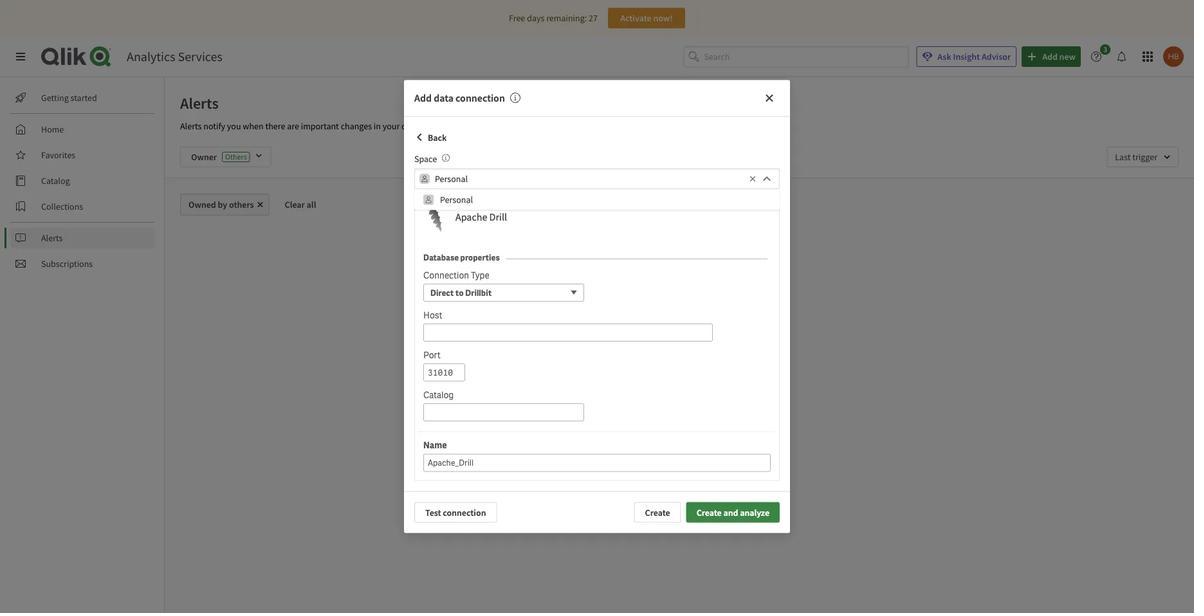 Task type: describe. For each thing, give the bounding box(es) containing it.
by
[[218, 199, 227, 210]]

days
[[527, 12, 545, 24]]

activate
[[620, 12, 651, 24]]

free days remaining: 27
[[509, 12, 598, 24]]

back button
[[414, 127, 447, 148]]

collections
[[41, 201, 83, 212]]

apache drill
[[456, 210, 507, 223]]

apache
[[456, 210, 487, 223]]

personal
[[440, 194, 473, 206]]

favorites link
[[10, 145, 154, 165]]

no results found
[[651, 335, 723, 348]]

notify
[[203, 120, 225, 132]]

advisor
[[982, 51, 1011, 62]]

back
[[428, 132, 447, 143]]

getting started link
[[10, 87, 154, 108]]

searchbar element
[[683, 46, 909, 67]]

0 vertical spatial alerts
[[180, 93, 219, 113]]

important
[[301, 120, 339, 132]]

alerts inside navigation pane element
[[41, 232, 63, 244]]

create and analyze button
[[686, 502, 780, 523]]

activate now!
[[620, 12, 673, 24]]

getting started
[[41, 92, 97, 104]]

create for create and analyze
[[697, 507, 722, 518]]

choose the space to which you would like to add this connection. a space allows you to share and control access to items. tooltip
[[437, 153, 450, 164]]

activate now! link
[[608, 8, 685, 28]]

collections link
[[10, 196, 154, 217]]

create and analyze
[[697, 507, 769, 518]]

alerts link
[[10, 228, 154, 248]]

choose the space to which you would like to add this connection. a space allows you to share and control access to items. image
[[442, 154, 450, 162]]

drill
[[489, 210, 507, 223]]

1 vertical spatial alerts
[[180, 120, 202, 132]]

you
[[227, 120, 241, 132]]

home link
[[10, 119, 154, 140]]

subscriptions link
[[10, 253, 154, 274]]

your
[[383, 120, 400, 132]]

changes
[[341, 120, 372, 132]]

create for create
[[645, 507, 670, 518]]

analytics
[[127, 49, 175, 65]]

last trigger image
[[1107, 147, 1179, 167]]

found
[[697, 335, 723, 348]]

catalog
[[41, 175, 70, 187]]

there
[[265, 120, 285, 132]]

free
[[509, 12, 525, 24]]

apache drill image
[[418, 201, 449, 232]]

Space text field
[[435, 168, 746, 189]]

catalog link
[[10, 170, 154, 191]]

getting
[[41, 92, 69, 104]]

connection inside button
[[443, 507, 486, 518]]

analyze
[[740, 507, 769, 518]]



Task type: vqa. For each thing, say whether or not it's contained in the screenshot.
the bottom THE 3 DAYS AGO Button
no



Task type: locate. For each thing, give the bounding box(es) containing it.
filters region
[[165, 136, 1194, 178]]

0 horizontal spatial create
[[645, 507, 670, 518]]

owned by others
[[189, 199, 254, 210]]

connection right 'test'
[[443, 507, 486, 518]]

favorites
[[41, 149, 75, 161]]

services
[[178, 49, 222, 65]]

alerts notify you when there are important changes in your data.
[[180, 120, 421, 132]]

all
[[307, 199, 316, 210]]

navigation pane element
[[0, 82, 164, 279]]

Search text field
[[704, 46, 909, 67]]

data.
[[402, 120, 421, 132]]

in
[[374, 120, 381, 132]]

0 vertical spatial connection
[[456, 92, 505, 105]]

add data connection
[[414, 92, 505, 105]]

1 create from the left
[[645, 507, 670, 518]]

ask insight advisor button
[[916, 46, 1017, 67]]

clear all
[[285, 199, 316, 210]]

analytics services
[[127, 49, 222, 65]]

ask
[[938, 51, 951, 62]]

and
[[723, 507, 738, 518]]

27
[[589, 12, 598, 24]]

started
[[70, 92, 97, 104]]

when
[[243, 120, 264, 132]]

create inside create button
[[645, 507, 670, 518]]

add data connection dialog
[[404, 80, 790, 533]]

alerts up the subscriptions
[[41, 232, 63, 244]]

data
[[434, 92, 454, 105]]

now!
[[653, 12, 673, 24]]

personal option
[[414, 189, 780, 210]]

create button
[[634, 502, 681, 523]]

alerts
[[180, 93, 219, 113], [180, 120, 202, 132], [41, 232, 63, 244]]

1 horizontal spatial create
[[697, 507, 722, 518]]

connection right data
[[456, 92, 505, 105]]

remaining:
[[546, 12, 587, 24]]

owned
[[189, 199, 216, 210]]

close sidebar menu image
[[15, 51, 26, 62]]

create
[[645, 507, 670, 518], [697, 507, 722, 518]]

space
[[414, 153, 437, 164]]

test
[[425, 507, 441, 518]]

clear all button
[[274, 194, 326, 216]]

2 vertical spatial alerts
[[41, 232, 63, 244]]

clear
[[285, 199, 305, 210]]

others
[[229, 199, 254, 210]]

test connection button
[[414, 502, 497, 523]]

connection
[[456, 92, 505, 105], [443, 507, 486, 518]]

ask insight advisor
[[938, 51, 1011, 62]]

2 create from the left
[[697, 507, 722, 518]]

1 vertical spatial connection
[[443, 507, 486, 518]]

home
[[41, 124, 64, 135]]

results
[[665, 335, 695, 348]]

are
[[287, 120, 299, 132]]

add
[[414, 92, 432, 105]]

insight
[[953, 51, 980, 62]]

analytics services element
[[127, 49, 222, 65]]

alerts up notify on the top
[[180, 93, 219, 113]]

create inside create and analyze button
[[697, 507, 722, 518]]

no
[[651, 335, 663, 348]]

alerts left notify on the top
[[180, 120, 202, 132]]

subscriptions
[[41, 258, 93, 270]]

owned by others button
[[180, 194, 269, 216]]

test connection
[[425, 507, 486, 518]]



